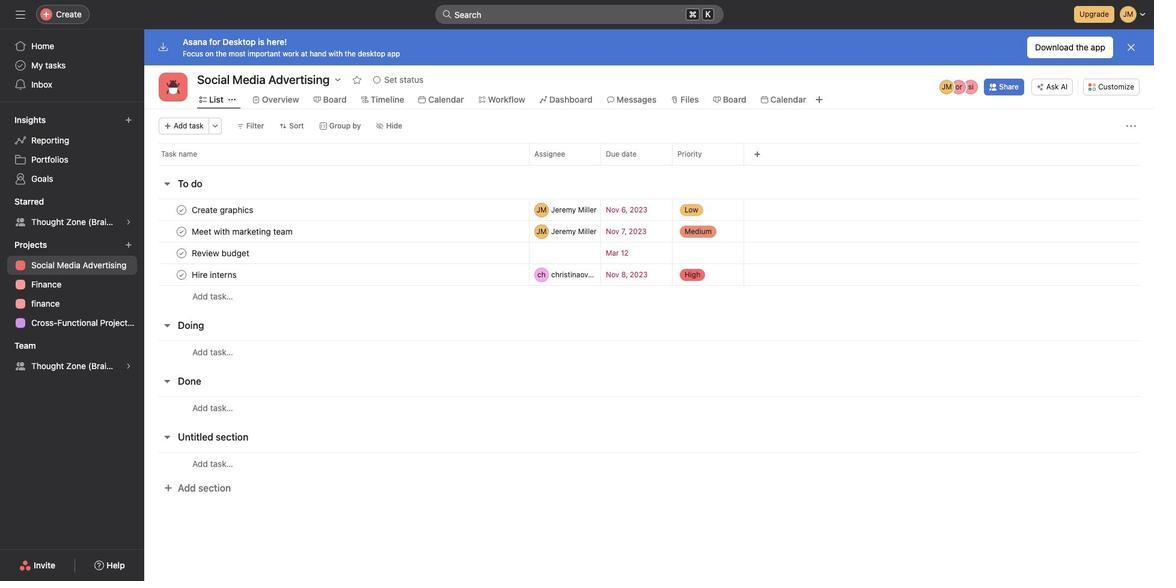 Task type: describe. For each thing, give the bounding box(es) containing it.
mark complete checkbox for meet with marketing team cell
[[174, 224, 189, 239]]

more actions image
[[1126, 121, 1136, 131]]

bug image
[[166, 80, 180, 94]]

add to starred image
[[352, 75, 362, 85]]

collapse task list for this group image
[[162, 179, 172, 189]]

Search tasks, projects, and more text field
[[435, 5, 724, 24]]

prominent image
[[442, 10, 452, 19]]

task name text field for mark complete checkbox
[[189, 269, 240, 281]]

task name text field for mark complete option within the meet with marketing team cell
[[189, 226, 296, 238]]

2 collapse task list for this group image from the top
[[162, 377, 172, 386]]

1 collapse task list for this group image from the top
[[162, 321, 172, 331]]

hide sidebar image
[[16, 10, 25, 19]]

Mark complete checkbox
[[174, 268, 189, 282]]

tab actions image
[[228, 96, 236, 103]]

task name text field for mark complete option inside the 'review budget' cell
[[189, 247, 253, 259]]

priority field for meet with marketing team cell
[[672, 221, 744, 243]]

projects element
[[0, 234, 144, 335]]

mark complete checkbox for 'review budget' cell
[[174, 246, 189, 261]]

see details, thought zone (brainstorm space) image for the starred element
[[125, 219, 132, 226]]

hire interns cell
[[144, 264, 529, 286]]

teams element
[[0, 335, 144, 379]]

starred element
[[0, 191, 144, 234]]

mark complete checkbox for create graphics cell
[[174, 203, 189, 217]]



Task type: vqa. For each thing, say whether or not it's contained in the screenshot.
More actions ICON
yes



Task type: locate. For each thing, give the bounding box(es) containing it.
mark complete image for mark complete option within the create graphics cell
[[174, 203, 189, 217]]

2 mark complete image from the top
[[174, 246, 189, 261]]

0 vertical spatial mark complete image
[[174, 203, 189, 217]]

1 vertical spatial mark complete checkbox
[[174, 224, 189, 239]]

mark complete checkbox inside meet with marketing team cell
[[174, 224, 189, 239]]

0 vertical spatial collapse task list for this group image
[[162, 321, 172, 331]]

1 vertical spatial mark complete image
[[174, 268, 189, 282]]

1 vertical spatial collapse task list for this group image
[[162, 377, 172, 386]]

Task name text field
[[189, 204, 257, 216], [189, 226, 296, 238]]

mark complete image
[[174, 224, 189, 239], [174, 268, 189, 282]]

review budget cell
[[144, 242, 529, 264]]

1 mark complete image from the top
[[174, 203, 189, 217]]

mark complete image for task name text field in meet with marketing team cell
[[174, 224, 189, 239]]

task name text field inside meet with marketing team cell
[[189, 226, 296, 238]]

create graphics cell
[[144, 199, 529, 221]]

mark complete image inside create graphics cell
[[174, 203, 189, 217]]

1 vertical spatial task name text field
[[189, 226, 296, 238]]

more actions image
[[211, 123, 219, 130]]

task name text field inside hire interns cell
[[189, 269, 240, 281]]

global element
[[0, 29, 144, 102]]

meet with marketing team cell
[[144, 221, 529, 243]]

priority field for create graphics cell
[[672, 199, 744, 221]]

0 vertical spatial mark complete image
[[174, 224, 189, 239]]

mark complete image inside hire interns cell
[[174, 268, 189, 282]]

1 mark complete checkbox from the top
[[174, 203, 189, 217]]

header to do tree grid
[[144, 199, 1154, 308]]

None field
[[435, 5, 724, 24]]

2 mark complete checkbox from the top
[[174, 224, 189, 239]]

mark complete checkbox inside create graphics cell
[[174, 203, 189, 217]]

new project or portfolio image
[[125, 242, 132, 249]]

1 task name text field from the top
[[189, 247, 253, 259]]

2 vertical spatial collapse task list for this group image
[[162, 433, 172, 442]]

see details, thought zone (brainstorm space) image inside the starred element
[[125, 219, 132, 226]]

2 see details, thought zone (brainstorm space) image from the top
[[125, 363, 132, 370]]

dismiss image
[[1126, 43, 1136, 52]]

3 collapse task list for this group image from the top
[[162, 433, 172, 442]]

collapse task list for this group image
[[162, 321, 172, 331], [162, 377, 172, 386], [162, 433, 172, 442]]

1 vertical spatial see details, thought zone (brainstorm space) image
[[125, 363, 132, 370]]

mark complete image inside 'review budget' cell
[[174, 246, 189, 261]]

mark complete image inside meet with marketing team cell
[[174, 224, 189, 239]]

mark complete image for mark complete option inside the 'review budget' cell
[[174, 246, 189, 261]]

priority field for review budget cell
[[672, 242, 744, 264]]

2 task name text field from the top
[[189, 226, 296, 238]]

row
[[144, 143, 1154, 165], [159, 165, 1140, 166], [144, 199, 1154, 221], [144, 221, 1154, 243], [144, 242, 1154, 264], [144, 264, 1154, 286], [144, 285, 1154, 308], [144, 341, 1154, 364], [144, 397, 1154, 420], [144, 453, 1154, 475]]

0 vertical spatial task name text field
[[189, 204, 257, 216]]

task name text field inside 'review budget' cell
[[189, 247, 253, 259]]

1 mark complete image from the top
[[174, 224, 189, 239]]

priority field for hire interns cell
[[672, 264, 744, 286]]

new insights image
[[125, 117, 132, 124]]

2 vertical spatial mark complete checkbox
[[174, 246, 189, 261]]

task name text field inside create graphics cell
[[189, 204, 257, 216]]

insights element
[[0, 109, 144, 191]]

2 task name text field from the top
[[189, 269, 240, 281]]

mark complete image for task name text box in hire interns cell
[[174, 268, 189, 282]]

0 vertical spatial see details, thought zone (brainstorm space) image
[[125, 219, 132, 226]]

1 vertical spatial task name text field
[[189, 269, 240, 281]]

Mark complete checkbox
[[174, 203, 189, 217], [174, 224, 189, 239], [174, 246, 189, 261]]

3 mark complete checkbox from the top
[[174, 246, 189, 261]]

mark complete image
[[174, 203, 189, 217], [174, 246, 189, 261]]

2 mark complete image from the top
[[174, 268, 189, 282]]

see details, thought zone (brainstorm space) image inside teams element
[[125, 363, 132, 370]]

Task name text field
[[189, 247, 253, 259], [189, 269, 240, 281]]

task name text field for mark complete option within the create graphics cell
[[189, 204, 257, 216]]

1 see details, thought zone (brainstorm space) image from the top
[[125, 219, 132, 226]]

1 vertical spatial mark complete image
[[174, 246, 189, 261]]

0 vertical spatial mark complete checkbox
[[174, 203, 189, 217]]

1 task name text field from the top
[[189, 204, 257, 216]]

mark complete checkbox inside 'review budget' cell
[[174, 246, 189, 261]]

see details, thought zone (brainstorm space) image for teams element
[[125, 363, 132, 370]]

0 vertical spatial task name text field
[[189, 247, 253, 259]]

see details, thought zone (brainstorm space) image
[[125, 219, 132, 226], [125, 363, 132, 370]]



